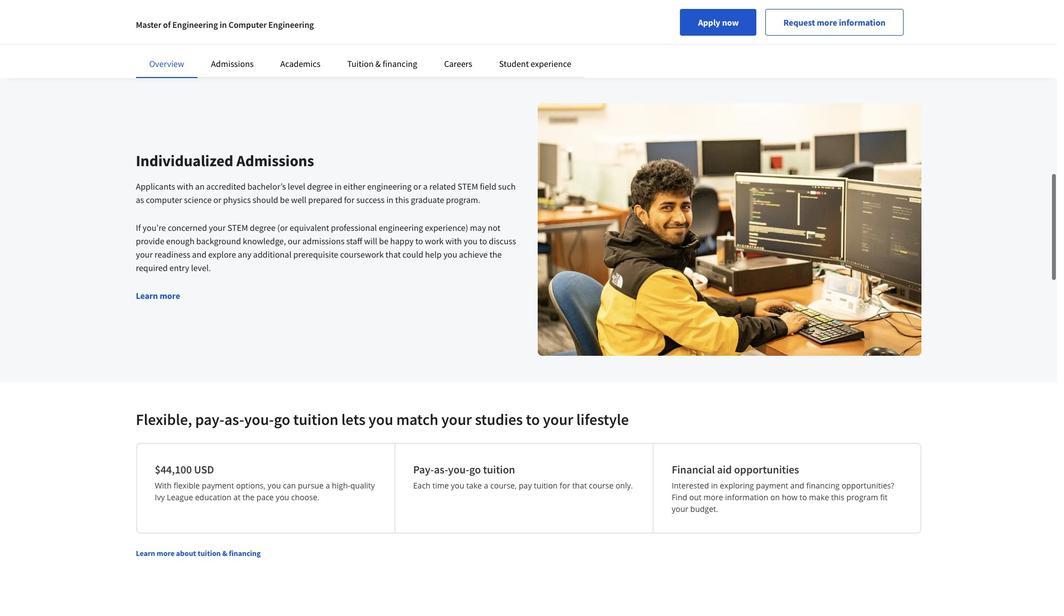 Task type: vqa. For each thing, say whether or not it's contained in the screenshot.
Jacob
no



Task type: describe. For each thing, give the bounding box(es) containing it.
related
[[429, 181, 456, 192]]

you inside pay-as-you-go tuition each time you take a course, pay tuition for that course only.
[[451, 480, 464, 491]]

request more information button
[[766, 9, 904, 36]]

enough
[[166, 236, 195, 247]]

any
[[238, 249, 251, 260]]

faculty,
[[249, 11, 277, 22]]

$44,100 usd list item
[[137, 444, 395, 533]]

match
[[396, 409, 438, 430]]

financial aid opportunities list item
[[654, 444, 912, 533]]

tuition & financing link
[[347, 58, 417, 69]]

tuition right pay
[[534, 480, 558, 491]]

in inside "financial aid opportunities interested in exploring payment and financing opportunities? find out more information on how to make this program fit your budget."
[[711, 480, 718, 491]]

0 horizontal spatial or
[[213, 194, 221, 206]]

payment inside $44,100 usd with flexible payment options, you can pursue a high-quality ivy league education at the pace you choose.
[[202, 480, 234, 491]]

time
[[433, 480, 449, 491]]

happy
[[390, 236, 414, 247]]

admissions
[[302, 236, 345, 247]]

usd
[[194, 462, 214, 476]]

full
[[171, 37, 183, 49]]

student
[[499, 58, 529, 69]]

on-
[[283, 24, 296, 35]]

if
[[136, 222, 141, 233]]

that inside if you're concerned your stem degree (or equivalent professional engineering experience) may not provide enough background knowledge, our admissions staff will be happy to work with you to discuss your readiness and explore any additional prerequisite coursework that could help you achieve the required entry level.
[[386, 249, 401, 260]]

interested
[[672, 480, 709, 491]]

pay-as-you-go tuition each time you take a course, pay tuition for that course only.
[[413, 462, 633, 491]]

such
[[498, 181, 516, 192]]

tuition left lets
[[293, 409, 338, 430]]

education
[[195, 492, 231, 503]]

diploma
[[226, 24, 257, 35]]

learn for learn more  about tuition & financing
[[136, 548, 155, 558]]

options,
[[236, 480, 266, 491]]

will
[[364, 236, 377, 247]]

and inside if you're concerned your stem degree (or equivalent professional engineering experience) may not provide enough background knowledge, our admissions staff will be happy to work with you to discuss your readiness and explore any additional prerequisite coursework that could help you achieve the required entry level.
[[192, 249, 206, 260]]

knowledge,
[[243, 236, 286, 247]]

science
[[184, 194, 212, 206]]

to right studies
[[526, 409, 540, 430]]

to inside "financial aid opportunities interested in exploring payment and financing opportunities? find out more information on how to make this program fit your budget."
[[800, 492, 807, 503]]

you up the achieve
[[464, 236, 478, 247]]

at
[[233, 492, 241, 503]]

0 vertical spatial &
[[375, 58, 381, 69]]

league
[[167, 492, 193, 503]]

as- inside pay-as-you-go tuition each time you take a course, pay tuition for that course only.
[[434, 462, 448, 476]]

how
[[782, 492, 798, 503]]

course
[[589, 480, 614, 491]]

exploring
[[720, 480, 754, 491]]

request
[[784, 17, 815, 28]]

take
[[466, 480, 482, 491]]

in right 'success'
[[386, 194, 394, 206]]

financing inside "financial aid opportunities interested in exploring payment and financing opportunities? find out more information on how to make this program fit your budget."
[[806, 480, 840, 491]]

accredited
[[206, 181, 246, 192]]

the left on-
[[269, 24, 281, 35]]

1 horizontal spatial same
[[193, 11, 214, 22]]

engineering for experience)
[[379, 222, 423, 233]]

curriculum,
[[278, 11, 321, 22]]

students,
[[327, 24, 361, 35]]

graduate
[[411, 194, 444, 206]]

careers link
[[444, 58, 472, 69]]

flexible, pay-as-you-go tuition lets you match your studies to your lifestyle
[[136, 409, 629, 430]]

pace
[[257, 492, 274, 503]]

with inside the "applicants with an accredited bachelor's level degree in either engineering or a related stem field such as computer science or physics should be well prepared for success in this graduate program."
[[177, 181, 193, 192]]

2 vertical spatial financing
[[229, 548, 261, 558]]

with
[[155, 480, 172, 491]]

you- inside pay-as-you-go tuition each time you take a course, pay tuition for that course only.
[[448, 462, 469, 476]]

readiness
[[155, 249, 190, 260]]

master of engineering in computer engineering
[[136, 19, 314, 30]]

the inside $44,100 usd with flexible payment options, you can pursue a high-quality ivy league education at the pace you choose.
[[243, 492, 255, 503]]

0 vertical spatial you-
[[244, 409, 274, 430]]

student experience link
[[499, 58, 571, 69]]

the left full
[[157, 37, 169, 49]]

should
[[253, 194, 278, 206]]

to up could
[[415, 236, 423, 247]]

admissions link
[[211, 58, 254, 69]]

make
[[809, 492, 829, 503]]

apply now
[[698, 17, 739, 28]]

a for pay-as-you-go tuition
[[484, 480, 488, 491]]

fit
[[880, 492, 888, 503]]

bachelor's
[[247, 181, 286, 192]]

overview
[[149, 58, 184, 69]]

work
[[425, 236, 444, 247]]

background
[[196, 236, 241, 247]]

for inside enjoy the same teaching faculty, curriculum, and receive the same master's diploma as the on-campus students, for the full benefits of the dartmouth experience
[[363, 24, 374, 35]]

0 horizontal spatial of
[[163, 19, 171, 30]]

1 vertical spatial admissions
[[236, 151, 314, 171]]

quality
[[350, 480, 375, 491]]

out
[[689, 492, 702, 503]]

benefits
[[185, 37, 215, 49]]

a for $44,100 usd
[[326, 480, 330, 491]]

learn more
[[136, 290, 180, 302]]

enjoy the same teaching faculty, curriculum, and receive the same master's diploma as the on-campus students, for the full benefits of the dartmouth experience
[[157, 11, 374, 49]]

campus
[[296, 24, 325, 35]]

tuition
[[347, 58, 374, 69]]

may
[[470, 222, 486, 233]]

experience inside enjoy the same teaching faculty, curriculum, and receive the same master's diploma as the on-campus students, for the full benefits of the dartmouth experience
[[283, 37, 323, 49]]

entry
[[169, 262, 189, 274]]

success
[[356, 194, 385, 206]]

the down 'enjoy'
[[157, 24, 169, 35]]

payment inside "financial aid opportunities interested in exploring payment and financing opportunities? find out more information on how to make this program fit your budget."
[[756, 480, 788, 491]]

master
[[136, 19, 161, 30]]

well
[[291, 194, 306, 206]]

you up pace
[[268, 480, 281, 491]]

program
[[847, 492, 878, 503]]

receive
[[339, 11, 366, 22]]

computer
[[146, 194, 182, 206]]

0 horizontal spatial &
[[222, 548, 227, 558]]

discuss
[[489, 236, 516, 247]]

lifestyle
[[577, 409, 629, 430]]

in left either
[[335, 181, 342, 192]]

degree inside the "applicants with an accredited bachelor's level degree in either engineering or a related stem field such as computer science or physics should be well prepared for success in this graduate program."
[[307, 181, 333, 192]]

you right help
[[443, 249, 457, 260]]

a inside the "applicants with an accredited bachelor's level degree in either engineering or a related stem field such as computer science or physics should be well prepared for success in this graduate program."
[[423, 181, 428, 192]]



Task type: locate. For each thing, give the bounding box(es) containing it.
&
[[375, 58, 381, 69], [222, 548, 227, 558]]

this inside "financial aid opportunities interested in exploring payment and financing opportunities? find out more information on how to make this program fit your budget."
[[831, 492, 845, 503]]

this inside the "applicants with an accredited bachelor's level degree in either engineering or a related stem field such as computer science or physics should be well prepared for success in this graduate program."
[[395, 194, 409, 206]]

2 horizontal spatial for
[[560, 480, 570, 491]]

2 horizontal spatial financing
[[806, 480, 840, 491]]

2 horizontal spatial a
[[484, 480, 488, 491]]

1 vertical spatial or
[[213, 194, 221, 206]]

apply
[[698, 17, 721, 28]]

can
[[283, 480, 296, 491]]

or up graduate at the top left
[[413, 181, 421, 192]]

0 horizontal spatial experience
[[283, 37, 323, 49]]

high-
[[332, 480, 350, 491]]

required
[[136, 262, 168, 274]]

experience)
[[425, 222, 468, 233]]

0 horizontal spatial information
[[725, 492, 769, 503]]

admissions down dartmouth
[[211, 58, 254, 69]]

learn more  about tuition & financing
[[136, 548, 261, 558]]

0 vertical spatial go
[[274, 409, 290, 430]]

your down find
[[672, 504, 688, 514]]

1 vertical spatial same
[[171, 24, 191, 35]]

0 horizontal spatial go
[[274, 409, 290, 430]]

not
[[488, 222, 501, 233]]

that left course in the bottom right of the page
[[572, 480, 587, 491]]

as inside the "applicants with an accredited bachelor's level degree in either engineering or a related stem field such as computer science or physics should be well prepared for success in this graduate program."
[[136, 194, 144, 206]]

you down can
[[276, 492, 289, 503]]

to down may
[[479, 236, 487, 247]]

more left about
[[157, 548, 175, 558]]

for left course in the bottom right of the page
[[560, 480, 570, 491]]

that inside pay-as-you-go tuition each time you take a course, pay tuition for that course only.
[[572, 480, 587, 491]]

0 horizontal spatial this
[[395, 194, 409, 206]]

careers
[[444, 58, 472, 69]]

financing
[[383, 58, 417, 69], [806, 480, 840, 491], [229, 548, 261, 558]]

academics link
[[280, 58, 321, 69]]

more for request more information
[[817, 17, 837, 28]]

1 vertical spatial be
[[379, 236, 389, 247]]

0 horizontal spatial degree
[[250, 222, 276, 233]]

0 horizontal spatial financing
[[229, 548, 261, 558]]

stem inside the "applicants with an accredited bachelor's level degree in either engineering or a related stem field such as computer science or physics should be well prepared for success in this graduate program."
[[458, 181, 478, 192]]

go inside pay-as-you-go tuition each time you take a course, pay tuition for that course only.
[[469, 462, 481, 476]]

1 horizontal spatial go
[[469, 462, 481, 476]]

same up master's
[[193, 11, 214, 22]]

2 engineering from the left
[[268, 19, 314, 30]]

0 vertical spatial be
[[280, 194, 289, 206]]

tuition right about
[[198, 548, 221, 558]]

1 horizontal spatial experience
[[531, 58, 571, 69]]

0 vertical spatial with
[[177, 181, 193, 192]]

information inside request more information button
[[839, 17, 886, 28]]

be inside if you're concerned your stem degree (or equivalent professional engineering experience) may not provide enough background knowledge, our admissions staff will be happy to work with you to discuss your readiness and explore any additional prerequisite coursework that could help you achieve the required entry level.
[[379, 236, 389, 247]]

the down diploma
[[226, 37, 238, 49]]

1 vertical spatial learn
[[136, 548, 155, 558]]

1 horizontal spatial a
[[423, 181, 428, 192]]

0 vertical spatial learn
[[136, 290, 158, 302]]

1 vertical spatial and
[[192, 249, 206, 260]]

1 vertical spatial this
[[831, 492, 845, 503]]

you- up take
[[448, 462, 469, 476]]

list
[[136, 443, 921, 534]]

opportunities?
[[842, 480, 895, 491]]

or down accredited
[[213, 194, 221, 206]]

0 horizontal spatial as-
[[224, 409, 244, 430]]

staff
[[346, 236, 362, 247]]

as down the faculty,
[[259, 24, 267, 35]]

you left take
[[451, 480, 464, 491]]

your
[[209, 222, 226, 233], [136, 249, 153, 260], [441, 409, 472, 430], [543, 409, 573, 430], [672, 504, 688, 514]]

experience right student
[[531, 58, 571, 69]]

student experience
[[499, 58, 571, 69]]

0 vertical spatial engineering
[[367, 181, 412, 192]]

1 horizontal spatial as
[[259, 24, 267, 35]]

0 vertical spatial admissions
[[211, 58, 254, 69]]

1 horizontal spatial &
[[375, 58, 381, 69]]

computer
[[229, 19, 267, 30]]

each
[[413, 480, 431, 491]]

budget.
[[691, 504, 718, 514]]

engineering up happy
[[379, 222, 423, 233]]

to
[[415, 236, 423, 247], [479, 236, 487, 247], [526, 409, 540, 430], [800, 492, 807, 503]]

prerequisite
[[293, 249, 338, 260]]

pay
[[519, 480, 532, 491]]

2 horizontal spatial and
[[791, 480, 804, 491]]

pursue
[[298, 480, 324, 491]]

that down happy
[[386, 249, 401, 260]]

0 vertical spatial as-
[[224, 409, 244, 430]]

of right master at the left of page
[[163, 19, 171, 30]]

0 horizontal spatial and
[[192, 249, 206, 260]]

payment up "education"
[[202, 480, 234, 491]]

you right lets
[[369, 409, 393, 430]]

the inside if you're concerned your stem degree (or equivalent professional engineering experience) may not provide enough background knowledge, our admissions staff will be happy to work with you to discuss your readiness and explore any additional prerequisite coursework that could help you achieve the required entry level.
[[490, 249, 502, 260]]

1 horizontal spatial that
[[572, 480, 587, 491]]

1 horizontal spatial be
[[379, 236, 389, 247]]

with inside if you're concerned your stem degree (or equivalent professional engineering experience) may not provide enough background knowledge, our admissions staff will be happy to work with you to discuss your readiness and explore any additional prerequisite coursework that could help you achieve the required entry level.
[[446, 236, 462, 247]]

and up level.
[[192, 249, 206, 260]]

the down the discuss
[[490, 249, 502, 260]]

in left computer
[[220, 19, 227, 30]]

1 vertical spatial as-
[[434, 462, 448, 476]]

aid
[[717, 462, 732, 476]]

more inside button
[[817, 17, 837, 28]]

financial
[[672, 462, 715, 476]]

choose.
[[291, 492, 319, 503]]

and inside enjoy the same teaching faculty, curriculum, and receive the same master's diploma as the on-campus students, for the full benefits of the dartmouth experience
[[323, 11, 337, 22]]

stem inside if you're concerned your stem degree (or equivalent professional engineering experience) may not provide enough background knowledge, our admissions staff will be happy to work with you to discuss your readiness and explore any additional prerequisite coursework that could help you achieve the required entry level.
[[228, 222, 248, 233]]

same up full
[[171, 24, 191, 35]]

applicants with an accredited bachelor's level degree in either engineering or a related stem field such as computer science or physics should be well prepared for success in this graduate program.
[[136, 181, 516, 206]]

learn more  about tuition & financing link
[[136, 548, 261, 558]]

teaching
[[215, 11, 248, 22]]

be inside the "applicants with an accredited bachelor's level degree in either engineering or a related stem field such as computer science or physics should be well prepared for success in this graduate program."
[[280, 194, 289, 206]]

engineering for or
[[367, 181, 412, 192]]

enjoy
[[157, 11, 178, 22]]

flexible,
[[136, 409, 192, 430]]

your up background
[[209, 222, 226, 233]]

in down 'aid'
[[711, 480, 718, 491]]

dartmouth
[[240, 37, 281, 49]]

0 vertical spatial stem
[[458, 181, 478, 192]]

a right take
[[484, 480, 488, 491]]

be
[[280, 194, 289, 206], [379, 236, 389, 247]]

an
[[195, 181, 205, 192]]

payment up on
[[756, 480, 788, 491]]

0 vertical spatial and
[[323, 11, 337, 22]]

degree inside if you're concerned your stem degree (or equivalent professional engineering experience) may not provide enough background knowledge, our admissions staff will be happy to work with you to discuss your readiness and explore any additional prerequisite coursework that could help you achieve the required entry level.
[[250, 222, 276, 233]]

the
[[179, 11, 192, 22], [157, 24, 169, 35], [269, 24, 281, 35], [157, 37, 169, 49], [226, 37, 238, 49], [490, 249, 502, 260], [243, 492, 255, 503]]

1 horizontal spatial information
[[839, 17, 886, 28]]

degree up prepared
[[307, 181, 333, 192]]

prepared
[[308, 194, 342, 206]]

only.
[[616, 480, 633, 491]]

engineering inside if you're concerned your stem degree (or equivalent professional engineering experience) may not provide enough background knowledge, our admissions staff will be happy to work with you to discuss your readiness and explore any additional prerequisite coursework that could help you achieve the required entry level.
[[379, 222, 423, 233]]

of inside enjoy the same teaching faculty, curriculum, and receive the same master's diploma as the on-campus students, for the full benefits of the dartmouth experience
[[217, 37, 224, 49]]

1 horizontal spatial or
[[413, 181, 421, 192]]

tuition
[[293, 409, 338, 430], [483, 462, 515, 476], [534, 480, 558, 491], [198, 548, 221, 558]]

learn more link
[[136, 290, 180, 302]]

0 vertical spatial experience
[[283, 37, 323, 49]]

1 vertical spatial stem
[[228, 222, 248, 233]]

our
[[288, 236, 301, 247]]

ivy
[[155, 492, 165, 503]]

degree up the knowledge,
[[250, 222, 276, 233]]

a up graduate at the top left
[[423, 181, 428, 192]]

0 horizontal spatial be
[[280, 194, 289, 206]]

1 vertical spatial degree
[[250, 222, 276, 233]]

1 vertical spatial for
[[344, 194, 355, 206]]

help
[[425, 249, 442, 260]]

1 horizontal spatial this
[[831, 492, 845, 503]]

master's
[[193, 24, 224, 35]]

0 vertical spatial financing
[[383, 58, 417, 69]]

$44,100
[[155, 462, 192, 476]]

for inside pay-as-you-go tuition each time you take a course, pay tuition for that course only.
[[560, 480, 570, 491]]

flexible
[[174, 480, 200, 491]]

2 vertical spatial and
[[791, 480, 804, 491]]

1 horizontal spatial and
[[323, 11, 337, 22]]

1 payment from the left
[[202, 480, 234, 491]]

0 horizontal spatial with
[[177, 181, 193, 192]]

pay-
[[195, 409, 224, 430]]

individualized admissions
[[136, 151, 314, 171]]

0 horizontal spatial as
[[136, 194, 144, 206]]

a inside $44,100 usd with flexible payment options, you can pursue a high-quality ivy league education at the pace you choose.
[[326, 480, 330, 491]]

& right about
[[222, 548, 227, 558]]

0 vertical spatial information
[[839, 17, 886, 28]]

0 vertical spatial as
[[259, 24, 267, 35]]

admissions up bachelor's at top
[[236, 151, 314, 171]]

pay-
[[413, 462, 434, 476]]

2 payment from the left
[[756, 480, 788, 491]]

1 vertical spatial go
[[469, 462, 481, 476]]

1 vertical spatial information
[[725, 492, 769, 503]]

of down master's
[[217, 37, 224, 49]]

program.
[[446, 194, 480, 206]]

be right will
[[379, 236, 389, 247]]

1 learn from the top
[[136, 290, 158, 302]]

tuition up 'course,'
[[483, 462, 515, 476]]

apply now button
[[680, 9, 757, 36]]

0 vertical spatial for
[[363, 24, 374, 35]]

course,
[[490, 480, 517, 491]]

more up budget. at the right
[[704, 492, 723, 503]]

request more information
[[784, 17, 886, 28]]

0 horizontal spatial that
[[386, 249, 401, 260]]

be left well at the left top
[[280, 194, 289, 206]]

physics
[[223, 194, 251, 206]]

1 vertical spatial &
[[222, 548, 227, 558]]

your down provide
[[136, 249, 153, 260]]

this right make
[[831, 492, 845, 503]]

information inside "financial aid opportunities interested in exploring payment and financing opportunities? find out more information on how to make this program fit your budget."
[[725, 492, 769, 503]]

1 vertical spatial financing
[[806, 480, 840, 491]]

0 horizontal spatial engineering
[[172, 19, 218, 30]]

1 vertical spatial engineering
[[379, 222, 423, 233]]

overview link
[[149, 58, 184, 69]]

stem
[[458, 181, 478, 192], [228, 222, 248, 233]]

achieve
[[459, 249, 488, 260]]

more right request at the top of the page
[[817, 17, 837, 28]]

1 horizontal spatial with
[[446, 236, 462, 247]]

engineering
[[367, 181, 412, 192], [379, 222, 423, 233]]

for down either
[[344, 194, 355, 206]]

a inside pay-as-you-go tuition each time you take a course, pay tuition for that course only.
[[484, 480, 488, 491]]

more inside "financial aid opportunities interested in exploring payment and financing opportunities? find out more information on how to make this program fit your budget."
[[704, 492, 723, 503]]

you-
[[244, 409, 274, 430], [448, 462, 469, 476]]

list containing $44,100 usd
[[136, 443, 921, 534]]

and inside "financial aid opportunities interested in exploring payment and financing opportunities? find out more information on how to make this program fit your budget."
[[791, 480, 804, 491]]

for down receive
[[363, 24, 374, 35]]

1 engineering from the left
[[172, 19, 218, 30]]

more down 'entry'
[[160, 290, 180, 302]]

additional
[[253, 249, 292, 260]]

experience down campus
[[283, 37, 323, 49]]

0 vertical spatial or
[[413, 181, 421, 192]]

1 horizontal spatial for
[[363, 24, 374, 35]]

0 horizontal spatial stem
[[228, 222, 248, 233]]

1 horizontal spatial financing
[[383, 58, 417, 69]]

1 horizontal spatial as-
[[434, 462, 448, 476]]

$44,100 usd with flexible payment options, you can pursue a high-quality ivy league education at the pace you choose.
[[155, 462, 375, 503]]

learn down required
[[136, 290, 158, 302]]

1 horizontal spatial you-
[[448, 462, 469, 476]]

could
[[403, 249, 423, 260]]

0 horizontal spatial a
[[326, 480, 330, 491]]

concerned
[[168, 222, 207, 233]]

engineering inside the "applicants with an accredited bachelor's level degree in either engineering or a related stem field such as computer science or physics should be well prepared for success in this graduate program."
[[367, 181, 412, 192]]

0 horizontal spatial for
[[344, 194, 355, 206]]

now
[[722, 17, 739, 28]]

experience
[[283, 37, 323, 49], [531, 58, 571, 69]]

1 vertical spatial as
[[136, 194, 144, 206]]

as down applicants
[[136, 194, 144, 206]]

to right how
[[800, 492, 807, 503]]

stem up "program."
[[458, 181, 478, 192]]

1 vertical spatial with
[[446, 236, 462, 247]]

payment
[[202, 480, 234, 491], [756, 480, 788, 491]]

0 horizontal spatial payment
[[202, 480, 234, 491]]

you- right pay- on the bottom left of page
[[244, 409, 274, 430]]

with left an
[[177, 181, 193, 192]]

1 horizontal spatial stem
[[458, 181, 478, 192]]

your inside "financial aid opportunities interested in exploring payment and financing opportunities? find out more information on how to make this program fit your budget."
[[672, 504, 688, 514]]

and up how
[[791, 480, 804, 491]]

lets
[[342, 409, 366, 430]]

2 vertical spatial for
[[560, 480, 570, 491]]

learn for learn more
[[136, 290, 158, 302]]

& right tuition
[[375, 58, 381, 69]]

0 horizontal spatial you-
[[244, 409, 274, 430]]

on
[[771, 492, 780, 503]]

explore
[[208, 249, 236, 260]]

pay-as-you-go tuition list item
[[395, 444, 654, 533]]

this
[[395, 194, 409, 206], [831, 492, 845, 503]]

1 horizontal spatial engineering
[[268, 19, 314, 30]]

that
[[386, 249, 401, 260], [572, 480, 587, 491]]

your right match
[[441, 409, 472, 430]]

1 vertical spatial you-
[[448, 462, 469, 476]]

2 learn from the top
[[136, 548, 155, 558]]

1 horizontal spatial of
[[217, 37, 224, 49]]

learn left about
[[136, 548, 155, 558]]

1 horizontal spatial payment
[[756, 480, 788, 491]]

if you're concerned your stem degree (or equivalent professional engineering experience) may not provide enough background knowledge, our admissions staff will be happy to work with you to discuss your readiness and explore any additional prerequisite coursework that could help you achieve the required entry level.
[[136, 222, 516, 274]]

with down experience)
[[446, 236, 462, 247]]

more for learn more  about tuition & financing
[[157, 548, 175, 558]]

degree
[[307, 181, 333, 192], [250, 222, 276, 233]]

stem up background
[[228, 222, 248, 233]]

provide
[[136, 236, 164, 247]]

for inside the "applicants with an accredited bachelor's level degree in either engineering or a related stem field such as computer science or physics should be well prepared for success in this graduate program."
[[344, 194, 355, 206]]

and up students,
[[323, 11, 337, 22]]

0 vertical spatial degree
[[307, 181, 333, 192]]

0 horizontal spatial same
[[171, 24, 191, 35]]

0 vertical spatial of
[[163, 19, 171, 30]]

opportunities
[[734, 462, 799, 476]]

1 horizontal spatial degree
[[307, 181, 333, 192]]

your left the lifestyle
[[543, 409, 573, 430]]

financial aid opportunities interested in exploring payment and financing opportunities? find out more information on how to make this program fit your budget.
[[672, 462, 895, 514]]

studies
[[475, 409, 523, 430]]

as inside enjoy the same teaching faculty, curriculum, and receive the same master's diploma as the on-campus students, for the full benefits of the dartmouth experience
[[259, 24, 267, 35]]

1 vertical spatial experience
[[531, 58, 571, 69]]

0 vertical spatial this
[[395, 194, 409, 206]]

this left graduate at the top left
[[395, 194, 409, 206]]

a left high-
[[326, 480, 330, 491]]

more for learn more
[[160, 290, 180, 302]]

the right at
[[243, 492, 255, 503]]

0 vertical spatial same
[[193, 11, 214, 22]]

engineering up 'success'
[[367, 181, 412, 192]]

1 vertical spatial that
[[572, 480, 587, 491]]

(or
[[277, 222, 288, 233]]

0 vertical spatial that
[[386, 249, 401, 260]]

1 vertical spatial of
[[217, 37, 224, 49]]

the right 'enjoy'
[[179, 11, 192, 22]]



